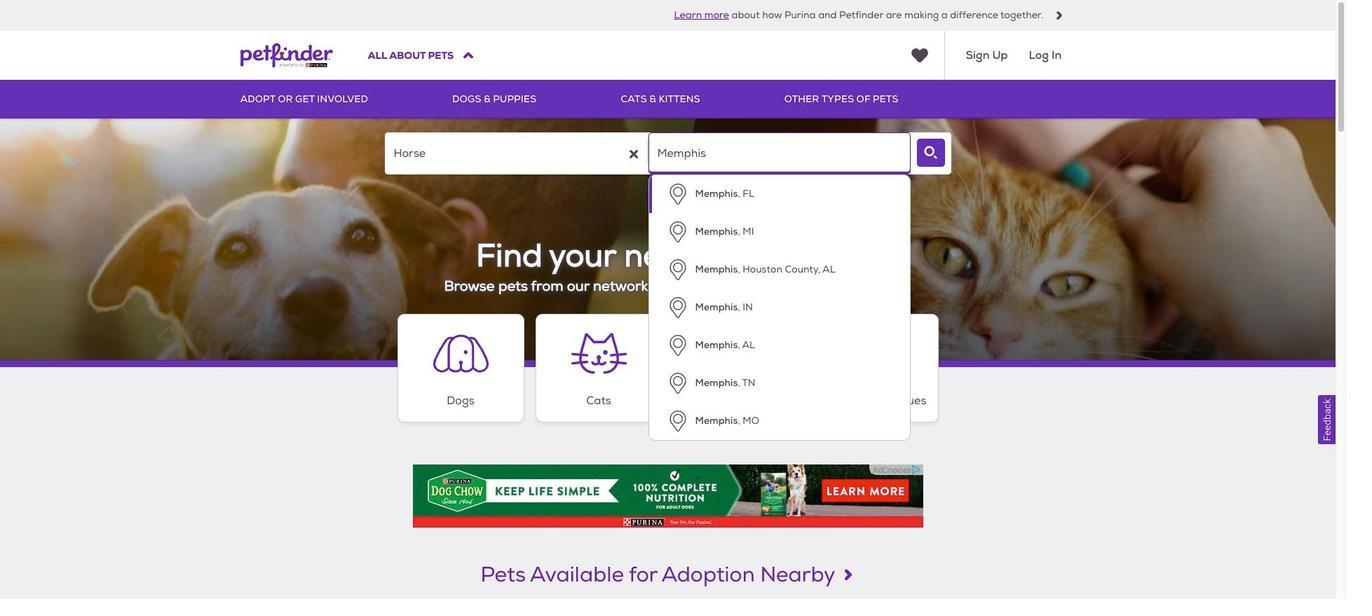 Task type: locate. For each thing, give the bounding box(es) containing it.
9c2b2 image
[[1055, 11, 1063, 20]]

Enter City, State, or ZIP text field
[[648, 133, 911, 175]]

petfinder logo image
[[240, 31, 333, 80]]

advertisement element
[[413, 465, 923, 528]]



Task type: describe. For each thing, give the bounding box(es) containing it.
Search Terrier, Kitten, etc. text field
[[385, 133, 647, 175]]

location search suggestions list box
[[648, 175, 911, 441]]

primary element
[[240, 80, 1096, 119]]



Task type: vqa. For each thing, say whether or not it's contained in the screenshot.
password field
no



